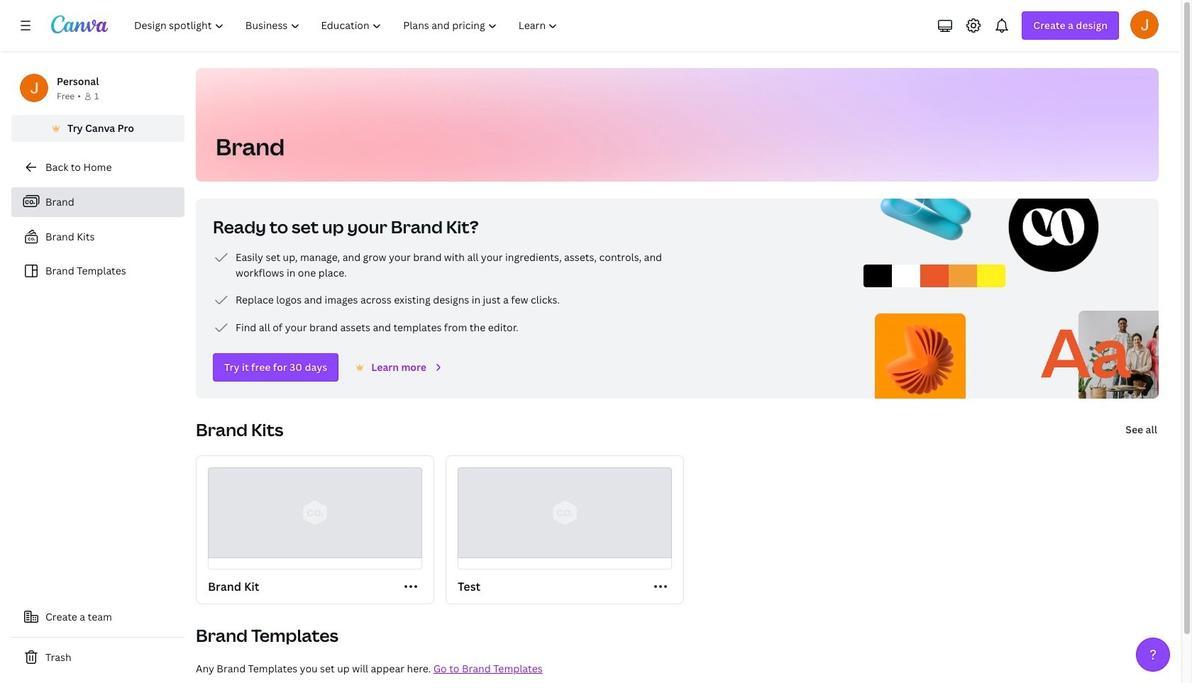 Task type: locate. For each thing, give the bounding box(es) containing it.
list
[[11, 187, 184, 285], [213, 249, 667, 336]]

top level navigation element
[[125, 11, 570, 40]]

0 horizontal spatial list
[[11, 187, 184, 285]]



Task type: describe. For each thing, give the bounding box(es) containing it.
1 horizontal spatial list
[[213, 249, 667, 336]]

jeremy miller image
[[1130, 11, 1159, 39]]



Task type: vqa. For each thing, say whether or not it's contained in the screenshot.
50% inside the the Enjoy 50% off Canva Pro for the first 3 months. Promo ends December 31, 2023. Discount applied at checkout.
no



